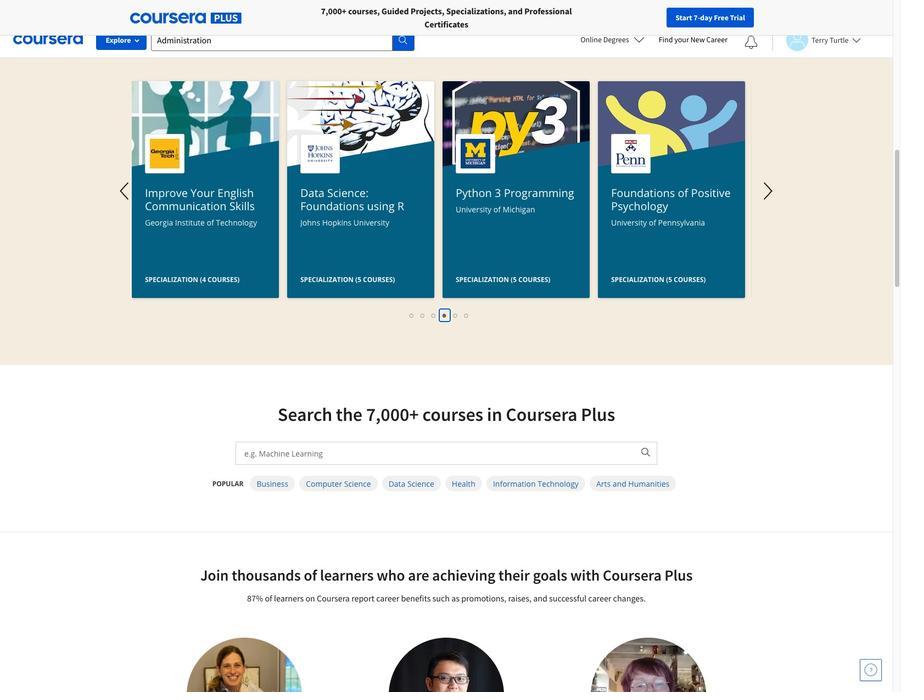 Task type: vqa. For each thing, say whether or not it's contained in the screenshot.


Task type: describe. For each thing, give the bounding box(es) containing it.
online degrees button
[[572, 27, 654, 52]]

3 button
[[429, 309, 440, 322]]

degrees
[[604, 35, 630, 45]]

(5 for r
[[356, 275, 362, 285]]

technology inside improve your english communication skills georgia institute of technology
[[216, 218, 257, 228]]

university inside foundations of positive psychology university of pennsylvania
[[612, 218, 647, 228]]

4
[[443, 310, 447, 321]]

0 horizontal spatial plus
[[581, 403, 616, 426]]

87%
[[247, 593, 263, 604]]

information technology button
[[487, 476, 586, 492]]

businesses link
[[86, 0, 149, 22]]

of inside improve your english communication skills georgia institute of technology
[[207, 218, 214, 228]]

6 button
[[462, 309, 473, 322]]

find your new career link
[[654, 33, 734, 47]]

health button
[[446, 476, 482, 492]]

online degrees
[[581, 35, 630, 45]]

learn
[[413, 27, 467, 57]]

start 7-day free trial button
[[667, 8, 754, 27]]

science:
[[328, 186, 369, 201]]

python 3 programming university of michigan
[[456, 186, 575, 215]]

and inside 7,000+ courses, guided projects, specializations, and professional certificates
[[508, 5, 523, 16]]

7-
[[694, 13, 701, 23]]

pennsylvania
[[659, 218, 706, 228]]

their
[[499, 566, 530, 586]]

1 vertical spatial learners
[[274, 593, 304, 604]]

data science: foundations using r. johns hopkins university. specialization (5 courses) element
[[287, 81, 435, 384]]

specializations,
[[446, 5, 507, 16]]

who
[[377, 566, 405, 586]]

of left positive
[[678, 186, 689, 201]]

for for for universities
[[163, 5, 175, 16]]

foundations of positive psychology . university of pennsylvania. specialization (5 courses) element
[[598, 81, 746, 384]]

report
[[352, 593, 375, 604]]

goals
[[533, 566, 568, 586]]

Search the 7,000+ courses in Coursera Plus text field
[[236, 443, 634, 465]]

2 vertical spatial plus
[[665, 566, 693, 586]]

university inside python 3 programming university of michigan
[[456, 204, 492, 215]]

professional
[[525, 5, 572, 16]]

information technology
[[493, 479, 579, 489]]

data for science:
[[301, 186, 325, 201]]

courses) for university
[[674, 275, 706, 285]]

of right '87%'
[[265, 593, 272, 604]]

join
[[200, 566, 229, 586]]

specialization for university
[[456, 275, 509, 285]]

specialization for communication
[[145, 275, 198, 285]]

courses) for of
[[519, 275, 551, 285]]

businesses
[[103, 5, 145, 16]]

free
[[714, 13, 729, 23]]

courses
[[423, 403, 484, 426]]

the
[[336, 403, 363, 426]]

science for computer science
[[344, 479, 371, 489]]

career
[[707, 35, 728, 45]]

you
[[329, 27, 367, 57]]

your
[[675, 35, 689, 45]]

certificates
[[425, 19, 469, 30]]

1 horizontal spatial learners
[[320, 566, 374, 586]]

r
[[398, 199, 405, 214]]

in
[[487, 403, 503, 426]]

for for for
[[237, 5, 249, 16]]

explore button
[[96, 30, 147, 50]]

0 horizontal spatial with
[[471, 27, 518, 57]]

for link
[[233, 0, 305, 22]]

programming
[[504, 186, 575, 201]]

7,000+ courses, guided projects, specializations, and professional certificates
[[321, 5, 572, 30]]

2 career from the left
[[589, 593, 612, 604]]

1 career from the left
[[376, 593, 400, 604]]

courses) for skills
[[208, 275, 240, 285]]

arts and humanities
[[597, 479, 670, 489]]

business
[[257, 479, 289, 489]]

courses,
[[348, 5, 380, 16]]

on
[[306, 593, 315, 604]]

thousands
[[232, 566, 301, 586]]

what
[[272, 27, 324, 57]]

terry turtle
[[812, 35, 849, 45]]

3 inside python 3 programming university of michigan
[[495, 186, 501, 201]]

7,000+ inside 7,000+ courses, guided projects, specializations, and professional certificates
[[321, 5, 347, 16]]

(5 for university
[[667, 275, 673, 285]]

coursera image
[[13, 31, 83, 48]]

2 vertical spatial and
[[534, 593, 548, 604]]

projects,
[[411, 5, 445, 16]]

3 inside button
[[432, 310, 436, 321]]

courses) for r
[[363, 275, 395, 285]]

business button
[[250, 476, 295, 492]]

humanities
[[629, 479, 670, 489]]

1
[[410, 310, 414, 321]]

4 button
[[440, 309, 451, 322]]

improve your english communication skills. georgia institute of technology. specialization (4 courses) element
[[132, 81, 279, 384]]

1 vertical spatial with
[[571, 566, 600, 586]]

health
[[452, 479, 476, 489]]

show notifications image
[[745, 36, 758, 49]]

5 button
[[451, 309, 462, 322]]

search the 7,000+ courses in coursera plus
[[278, 403, 616, 426]]

are
[[408, 566, 429, 586]]

technology inside 'button'
[[538, 479, 579, 489]]

terry turtle button
[[773, 29, 861, 51]]

start 7-day free trial
[[676, 13, 746, 23]]

list containing 1
[[137, 309, 742, 322]]

information
[[493, 479, 536, 489]]

georgia
[[145, 218, 173, 228]]

data science button
[[382, 476, 441, 492]]



Task type: locate. For each thing, give the bounding box(es) containing it.
2 horizontal spatial (5
[[667, 275, 673, 285]]

coursera right on
[[317, 593, 350, 604]]

2 horizontal spatial university
[[612, 218, 647, 228]]

search
[[278, 403, 332, 426]]

1 science from the left
[[344, 479, 371, 489]]

university
[[456, 204, 492, 215], [354, 218, 390, 228], [612, 218, 647, 228]]

data inside data science: foundations using r johns hopkins university
[[301, 186, 325, 201]]

data science
[[389, 479, 435, 489]]

(4
[[200, 275, 206, 285]]

foundations inside foundations of positive psychology university of pennsylvania
[[612, 186, 676, 201]]

foundations
[[612, 186, 676, 201], [301, 199, 365, 214]]

and left professional
[[508, 5, 523, 16]]

learners left on
[[274, 593, 304, 604]]

1 button
[[407, 309, 418, 322]]

0 vertical spatial 3
[[495, 186, 501, 201]]

such
[[433, 593, 450, 604]]

popular
[[213, 479, 244, 489]]

0 horizontal spatial (5
[[356, 275, 362, 285]]

1 horizontal spatial with
[[571, 566, 600, 586]]

6
[[465, 310, 469, 321]]

for left universities
[[163, 5, 175, 16]]

coursera down professional
[[523, 27, 615, 57]]

specialization (4 courses)
[[145, 275, 240, 285]]

science inside button
[[344, 479, 371, 489]]

1 horizontal spatial 7,000+
[[366, 403, 419, 426]]

foundations inside data science: foundations using r johns hopkins university
[[301, 199, 365, 214]]

1 horizontal spatial technology
[[538, 479, 579, 489]]

computer science button
[[300, 476, 378, 492]]

of right institute
[[207, 218, 214, 228]]

2 horizontal spatial specialization (5 courses)
[[612, 275, 706, 285]]

1 horizontal spatial plus
[[620, 27, 664, 57]]

0 horizontal spatial science
[[344, 479, 371, 489]]

universities
[[176, 5, 220, 16]]

hopkins
[[322, 218, 352, 228]]

improve your english communication skills georgia institute of technology
[[145, 186, 257, 228]]

0 vertical spatial 7,000+
[[321, 5, 347, 16]]

specialization
[[145, 275, 198, 285], [301, 275, 354, 285], [456, 275, 509, 285], [612, 275, 665, 285]]

(5 inside data science: foundations using r. johns hopkins university. specialization (5 courses) element
[[356, 275, 362, 285]]

johns
[[301, 218, 320, 228]]

and right arts
[[613, 479, 627, 489]]

of left michigan
[[494, 204, 501, 215]]

1 specialization (5 courses) from the left
[[301, 275, 395, 285]]

(5 inside the foundations of positive psychology . university of pennsylvania. specialization (5 courses) "element"
[[667, 275, 673, 285]]

2 button
[[418, 309, 429, 322]]

learners
[[320, 566, 374, 586], [274, 593, 304, 604]]

coursera plus image
[[130, 13, 242, 24]]

using
[[367, 199, 395, 214]]

1 courses) from the left
[[208, 275, 240, 285]]

2 horizontal spatial plus
[[665, 566, 693, 586]]

0 horizontal spatial university
[[354, 218, 390, 228]]

0 horizontal spatial and
[[508, 5, 523, 16]]

2 specialization (5 courses) from the left
[[456, 275, 551, 285]]

specialization (5 courses) for university
[[456, 275, 551, 285]]

7,000+ left courses,
[[321, 5, 347, 16]]

career down who
[[376, 593, 400, 604]]

0 horizontal spatial learners
[[274, 593, 304, 604]]

university down psychology
[[612, 218, 647, 228]]

successful
[[550, 593, 587, 604]]

2 for from the left
[[237, 5, 249, 16]]

university inside data science: foundations using r johns hopkins university
[[354, 218, 390, 228]]

list
[[137, 309, 742, 322]]

of up on
[[304, 566, 317, 586]]

2 science from the left
[[408, 479, 435, 489]]

see
[[229, 27, 267, 57]]

technology
[[216, 218, 257, 228], [538, 479, 579, 489]]

(5 for of
[[511, 275, 517, 285]]

0 horizontal spatial foundations
[[301, 199, 365, 214]]

arts
[[597, 479, 611, 489]]

of down psychology
[[649, 218, 657, 228]]

your
[[191, 186, 215, 201]]

foundations up the hopkins
[[301, 199, 365, 214]]

new
[[691, 35, 705, 45]]

1 (5 from the left
[[356, 275, 362, 285]]

technology down skills
[[216, 218, 257, 228]]

raises,
[[509, 593, 532, 604]]

next slide image
[[756, 178, 782, 204]]

positive
[[692, 186, 731, 201]]

promotions,
[[462, 593, 507, 604]]

help center image
[[865, 664, 878, 678]]

specialization for using
[[301, 275, 354, 285]]

benefits
[[401, 593, 431, 604]]

for
[[163, 5, 175, 16], [237, 5, 249, 16]]

1 horizontal spatial (5
[[511, 275, 517, 285]]

None search field
[[151, 29, 415, 51]]

1 horizontal spatial and
[[534, 593, 548, 604]]

3 specialization from the left
[[456, 275, 509, 285]]

0 horizontal spatial for
[[163, 5, 175, 16]]

guided
[[382, 5, 409, 16]]

arts and humanities button
[[590, 476, 677, 492]]

start
[[676, 13, 693, 23]]

python 3 programming. university of michigan. specialization (5 courses) element
[[443, 81, 590, 384]]

specialization (5 courses) for using
[[301, 275, 395, 285]]

2 horizontal spatial and
[[613, 479, 627, 489]]

1 horizontal spatial specialization (5 courses)
[[456, 275, 551, 285]]

science
[[344, 479, 371, 489], [408, 479, 435, 489]]

computer science
[[306, 479, 371, 489]]

1 horizontal spatial for
[[237, 5, 249, 16]]

science down search the 7,000+ courses in coursera plus text field
[[408, 479, 435, 489]]

and right raises,
[[534, 593, 548, 604]]

7,000+ right 'the'
[[366, 403, 419, 426]]

science right computer
[[344, 479, 371, 489]]

3 (5 from the left
[[667, 275, 673, 285]]

3 specialization (5 courses) from the left
[[612, 275, 706, 285]]

1 vertical spatial and
[[613, 479, 627, 489]]

technology right information
[[538, 479, 579, 489]]

institute
[[175, 218, 205, 228]]

0 horizontal spatial career
[[376, 593, 400, 604]]

2
[[421, 310, 425, 321]]

with down specializations,
[[471, 27, 518, 57]]

join thousands of learners who are achieving their goals with coursera plus
[[200, 566, 693, 586]]

for universities
[[163, 5, 220, 16]]

skills
[[230, 199, 255, 214]]

plus
[[620, 27, 664, 57], [581, 403, 616, 426], [665, 566, 693, 586]]

0 horizontal spatial 3
[[432, 310, 436, 321]]

4 specialization from the left
[[612, 275, 665, 285]]

specialization (5 courses) inside python 3 programming. university of michigan. specialization (5 courses) element
[[456, 275, 551, 285]]

with up 'successful'
[[571, 566, 600, 586]]

trial
[[731, 13, 746, 23]]

data up johns
[[301, 186, 325, 201]]

coursera right in
[[506, 403, 578, 426]]

1 vertical spatial 3
[[432, 310, 436, 321]]

as
[[452, 593, 460, 604]]

foundations of positive psychology university of pennsylvania
[[612, 186, 731, 228]]

data down search the 7,000+ courses in coursera plus text field
[[389, 479, 406, 489]]

1 specialization from the left
[[145, 275, 198, 285]]

data for science
[[389, 479, 406, 489]]

0 horizontal spatial specialization (5 courses)
[[301, 275, 395, 285]]

science inside button
[[408, 479, 435, 489]]

1 vertical spatial data
[[389, 479, 406, 489]]

7,000+
[[321, 5, 347, 16], [366, 403, 419, 426]]

0 vertical spatial learners
[[320, 566, 374, 586]]

find
[[659, 35, 673, 45]]

explore
[[106, 35, 131, 45]]

learners up the report
[[320, 566, 374, 586]]

foundations up pennsylvania
[[612, 186, 676, 201]]

1 vertical spatial technology
[[538, 479, 579, 489]]

3 right python
[[495, 186, 501, 201]]

career left changes.
[[589, 593, 612, 604]]

3 left 4 button
[[432, 310, 436, 321]]

specialization (5 courses) for psychology
[[612, 275, 706, 285]]

0 vertical spatial plus
[[620, 27, 664, 57]]

achieving
[[433, 566, 496, 586]]

data science: foundations using r johns hopkins university
[[301, 186, 405, 228]]

4 courses) from the left
[[674, 275, 706, 285]]

(5
[[356, 275, 362, 285], [511, 275, 517, 285], [667, 275, 673, 285]]

with
[[471, 27, 518, 57], [571, 566, 600, 586]]

python
[[456, 186, 492, 201]]

for inside for link
[[237, 5, 249, 16]]

0 vertical spatial and
[[508, 5, 523, 16]]

courses) inside "element"
[[674, 275, 706, 285]]

michigan
[[503, 204, 536, 215]]

1 horizontal spatial science
[[408, 479, 435, 489]]

87% of learners on coursera report career benefits such as promotions, raises, and successful career changes.
[[247, 593, 646, 604]]

2 specialization from the left
[[301, 275, 354, 285]]

psychology
[[612, 199, 669, 214]]

changes.
[[614, 593, 646, 604]]

What do you want to learn? text field
[[151, 29, 393, 51]]

1 horizontal spatial university
[[456, 204, 492, 215]]

communication
[[145, 199, 227, 214]]

1 vertical spatial 7,000+
[[366, 403, 419, 426]]

banner navigation
[[9, 0, 309, 30]]

english
[[218, 186, 254, 201]]

2 courses) from the left
[[363, 275, 395, 285]]

(5 inside python 3 programming. university of michigan. specialization (5 courses) element
[[511, 275, 517, 285]]

0 horizontal spatial 7,000+
[[321, 5, 347, 16]]

0 vertical spatial data
[[301, 186, 325, 201]]

terry
[[812, 35, 829, 45]]

0 horizontal spatial technology
[[216, 218, 257, 228]]

1 horizontal spatial 3
[[495, 186, 501, 201]]

university down python
[[456, 204, 492, 215]]

previous slide image
[[112, 178, 138, 204]]

improve
[[145, 186, 188, 201]]

data inside button
[[389, 479, 406, 489]]

day
[[701, 13, 713, 23]]

and inside arts and humanities button
[[613, 479, 627, 489]]

1 for from the left
[[163, 5, 175, 16]]

specialization for psychology
[[612, 275, 665, 285]]

2 (5 from the left
[[511, 275, 517, 285]]

1 vertical spatial plus
[[581, 403, 616, 426]]

0 horizontal spatial data
[[301, 186, 325, 201]]

1 horizontal spatial foundations
[[612, 186, 676, 201]]

and
[[508, 5, 523, 16], [613, 479, 627, 489], [534, 593, 548, 604]]

5
[[454, 310, 458, 321]]

specialization (5 courses) inside data science: foundations using r. johns hopkins university. specialization (5 courses) element
[[301, 275, 395, 285]]

0 vertical spatial with
[[471, 27, 518, 57]]

coursera up changes.
[[603, 566, 662, 586]]

0 vertical spatial technology
[[216, 218, 257, 228]]

specialization (5 courses) inside the foundations of positive psychology . university of pennsylvania. specialization (5 courses) "element"
[[612, 275, 706, 285]]

1 horizontal spatial data
[[389, 479, 406, 489]]

computer
[[306, 479, 342, 489]]

university down the "using" on the top left
[[354, 218, 390, 228]]

of
[[678, 186, 689, 201], [494, 204, 501, 215], [207, 218, 214, 228], [649, 218, 657, 228], [304, 566, 317, 586], [265, 593, 272, 604]]

1 horizontal spatial career
[[589, 593, 612, 604]]

3 courses) from the left
[[519, 275, 551, 285]]

find your new career
[[659, 35, 728, 45]]

of inside python 3 programming university of michigan
[[494, 204, 501, 215]]

science for data science
[[408, 479, 435, 489]]

for up see
[[237, 5, 249, 16]]

online
[[581, 35, 602, 45]]

specialization inside "element"
[[612, 275, 665, 285]]



